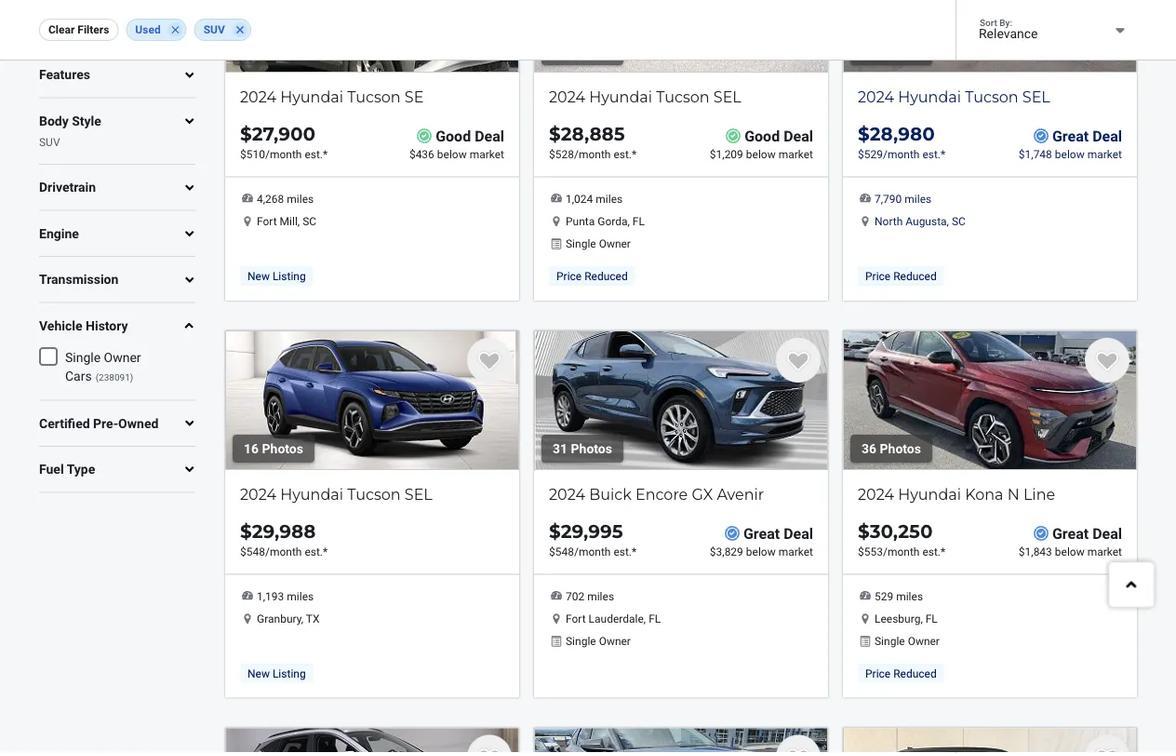 Task type: locate. For each thing, give the bounding box(es) containing it.
2024 up '28,885'
[[549, 87, 585, 106]]

2 horizontal spatial fl
[[926, 612, 938, 625]]

/month est.* for 29,988
[[265, 545, 328, 558]]

2024 hyundai tucson sel for 28,980
[[858, 87, 1051, 106]]

/month est.*
[[265, 148, 328, 161], [574, 148, 637, 161], [883, 148, 946, 161], [265, 545, 328, 558], [574, 545, 637, 558], [883, 545, 946, 558]]

2024
[[240, 87, 276, 106], [549, 87, 585, 106], [858, 87, 894, 106], [240, 485, 276, 503], [549, 485, 585, 503], [858, 485, 894, 503]]

1 sc from the left
[[303, 215, 317, 228]]

2024 for 30,250
[[858, 485, 894, 503]]

0 vertical spatial fort
[[257, 215, 277, 228]]

suv inside 'body style suv'
[[39, 136, 60, 149]]

sc right mill
[[303, 215, 317, 228]]

owner for 29,995
[[599, 634, 631, 647]]

31 photos up buick on the right bottom of the page
[[553, 441, 612, 456]]

2 31 from the top
[[553, 441, 568, 456]]

new listing down fort mill , sc
[[248, 270, 306, 283]]

miles up mill
[[287, 193, 314, 206]]

( 238091 )
[[96, 371, 133, 382]]

0 horizontal spatial 2024 hyundai tucson sel
[[240, 485, 433, 503]]

single down fort lauderdale , fl
[[566, 634, 596, 647]]

2024 for 28,980
[[858, 87, 894, 106]]

single owner down punta gorda , fl
[[566, 237, 631, 250]]

good deal for 27,900
[[436, 127, 504, 145]]

1 horizontal spatial fl
[[649, 612, 661, 625]]

/month est.* inside $ 29,988 $ 548 /month est.*
[[265, 545, 328, 558]]

miles up gorda
[[596, 193, 623, 206]]

fl right gorda
[[633, 215, 645, 228]]

gorda
[[598, 215, 628, 228]]

2024 up 27,900
[[240, 87, 276, 106]]

2024 hyundai tucson sel up '28,885'
[[549, 87, 742, 106]]

0 horizontal spatial 548
[[246, 545, 265, 558]]

/month est.* down 28,980
[[883, 148, 946, 161]]

, for 29,995
[[644, 612, 646, 625]]

good for 28,885
[[745, 127, 780, 145]]

single owner down fort lauderdale , fl
[[566, 634, 631, 647]]

25 photos
[[862, 43, 921, 59]]

31 up '28,885'
[[553, 43, 568, 59]]

31 up 29,995
[[553, 441, 568, 456]]

/month est.* inside $ 29,995 $ 548 /month est.*
[[574, 545, 637, 558]]

below for 29,995
[[746, 545, 776, 558]]

31 photos up '28,885'
[[553, 43, 612, 59]]

31 photos
[[553, 43, 612, 59], [553, 441, 612, 456]]

1 vertical spatial 31
[[553, 441, 568, 456]]

0 vertical spatial 31
[[553, 43, 568, 59]]

1 vertical spatial 31 photos
[[553, 441, 612, 456]]

below
[[437, 148, 467, 161], [746, 148, 776, 161], [1055, 148, 1085, 161], [746, 545, 776, 558], [1055, 545, 1085, 558]]

deal up $436 below market
[[475, 127, 504, 145]]

1 31 photos from the top
[[553, 43, 612, 59]]

2 31 photos from the top
[[553, 441, 612, 456]]

suv right used button
[[204, 23, 225, 36]]

photos right 25
[[880, 43, 921, 59]]

2024 up 28,980
[[858, 87, 894, 106]]

price reduced down "punta"
[[557, 270, 628, 283]]

0 horizontal spatial good
[[436, 127, 471, 145]]

miles up "north augusta , sc"
[[905, 193, 932, 206]]

great deal for 30,250
[[1053, 524, 1123, 542]]

market
[[470, 148, 504, 161], [779, 148, 814, 161], [1088, 148, 1123, 161], [779, 545, 814, 558], [1088, 545, 1123, 558]]

deal for 29,995
[[784, 524, 814, 542]]

2024 hyundai tucson sel up 29,988 on the left of page
[[240, 485, 433, 503]]

market for 28,980
[[1088, 148, 1123, 161]]

miles up leesburg , fl
[[897, 590, 923, 603]]

pre-
[[93, 415, 118, 431]]

body
[[39, 113, 69, 129]]

/month est.* down 30,250
[[883, 545, 946, 558]]

photos up '28,885'
[[571, 43, 612, 59]]

/month est.* down 29,995
[[574, 545, 637, 558]]

fl right lauderdale on the bottom of page
[[649, 612, 661, 625]]

2 good deal from the left
[[745, 127, 814, 145]]

1 horizontal spatial 2024 hyundai tucson sel
[[549, 87, 742, 106]]

owner down lauderdale on the bottom of page
[[599, 634, 631, 647]]

hyundai up 28,980
[[898, 87, 962, 106]]

single down "punta"
[[566, 237, 596, 250]]

single inside single owner cars
[[65, 350, 101, 365]]

below right $1,209
[[746, 148, 776, 161]]

photos
[[255, 43, 296, 59], [571, 43, 612, 59], [880, 43, 921, 59], [262, 441, 303, 456], [571, 441, 612, 456], [880, 441, 921, 456]]

2024 for 28,885
[[549, 87, 585, 106]]

1 548 from the left
[[246, 545, 265, 558]]

0 horizontal spatial sc
[[303, 215, 317, 228]]

2024 up 29,988 on the left of page
[[240, 485, 276, 503]]

mill
[[280, 215, 298, 228]]

fl right leesburg
[[926, 612, 938, 625]]

548 down 29,988 on the left of page
[[246, 545, 265, 558]]

below for 28,980
[[1055, 148, 1085, 161]]

16
[[244, 441, 259, 456]]

great deal up $1,843 below market
[[1053, 524, 1123, 542]]

below right $3,829
[[746, 545, 776, 558]]

528
[[555, 148, 574, 161]]

sc
[[303, 215, 317, 228], [952, 215, 966, 228]]

market right the $436 on the left top of page
[[470, 148, 504, 161]]

4,268 miles
[[257, 193, 314, 206]]

28,885
[[561, 122, 625, 145]]

tucson for 28,980
[[965, 87, 1019, 106]]

fort down 702
[[566, 612, 586, 625]]

single up cars
[[65, 350, 101, 365]]

1 good from the left
[[436, 127, 471, 145]]

single
[[566, 237, 596, 250], [65, 350, 101, 365], [566, 634, 596, 647], [875, 634, 905, 647]]

0 vertical spatial 31 photos
[[553, 43, 612, 59]]

owner up ( 238091 )
[[104, 350, 141, 365]]

sc for 28,980
[[952, 215, 966, 228]]

0 horizontal spatial fort
[[257, 215, 277, 228]]

0 vertical spatial suv
[[204, 23, 225, 36]]

2024 buick encore gx image
[[534, 330, 828, 470]]

2024 hyundai tucson image
[[225, 0, 519, 73], [534, 0, 828, 73], [843, 0, 1137, 73], [225, 330, 519, 470], [225, 727, 519, 753], [534, 727, 828, 753], [843, 727, 1137, 753]]

548 inside $ 29,995 $ 548 /month est.*
[[555, 545, 574, 558]]

1,193 miles
[[257, 590, 314, 603]]

tucson
[[347, 87, 401, 106], [656, 87, 710, 106], [965, 87, 1019, 106], [347, 485, 401, 503]]

fl
[[633, 215, 645, 228], [649, 612, 661, 625], [926, 612, 938, 625]]

$ 29,988 $ 548 /month est.*
[[240, 520, 328, 558]]

below right $1,843
[[1055, 545, 1085, 558]]

2 horizontal spatial sel
[[1023, 87, 1051, 106]]

punta
[[566, 215, 595, 228]]

clear
[[48, 23, 75, 36]]

great deal
[[1053, 127, 1123, 145], [744, 524, 814, 542], [1053, 524, 1123, 542]]

good deal
[[436, 127, 504, 145], [745, 127, 814, 145]]

great up $3,829 below market
[[744, 524, 780, 542]]

single down leesburg
[[875, 634, 905, 647]]

2024 for 27,900
[[240, 87, 276, 106]]

hyundai up 30,250
[[898, 485, 962, 503]]

1 horizontal spatial sc
[[952, 215, 966, 228]]

/month est.* inside $ 30,250 $ 553 /month est.*
[[883, 545, 946, 558]]

7,790 miles
[[875, 193, 932, 206]]

fuel
[[39, 462, 64, 477]]

great for 28,980
[[1053, 127, 1089, 145]]

below for 27,900
[[437, 148, 467, 161]]

photos right 6
[[255, 43, 296, 59]]

type
[[67, 462, 95, 477]]

hyundai
[[280, 87, 343, 106], [589, 87, 653, 106], [898, 87, 962, 106], [280, 485, 343, 503], [898, 485, 962, 503]]

single for 30,250
[[875, 634, 905, 647]]

529 down 28,980
[[864, 148, 883, 161]]

2 548 from the left
[[555, 545, 574, 558]]

sc for 27,900
[[303, 215, 317, 228]]

529 up leesburg
[[875, 590, 894, 603]]

great deal up $1,748 below market
[[1053, 127, 1123, 145]]

used button
[[126, 19, 187, 41]]

/month est.* down '28,885'
[[574, 148, 637, 161]]

single owner
[[566, 237, 631, 250], [566, 634, 631, 647], [875, 634, 940, 647]]

fort
[[257, 215, 277, 228], [566, 612, 586, 625]]

/month est.* inside $ 28,980 $ 529 /month est.*
[[883, 148, 946, 161]]

2 sc from the left
[[952, 215, 966, 228]]

good up $436 below market
[[436, 127, 471, 145]]

photos up buick on the right bottom of the page
[[571, 441, 612, 456]]

0 vertical spatial 529
[[864, 148, 883, 161]]

1 horizontal spatial suv
[[204, 23, 225, 36]]

fort left mill
[[257, 215, 277, 228]]

n
[[1008, 485, 1020, 503]]

2024 hyundai tucson se
[[240, 87, 424, 106]]

1,024
[[566, 193, 593, 206]]

1,193
[[257, 590, 284, 603]]

market right $1,748
[[1088, 148, 1123, 161]]

good
[[436, 127, 471, 145], [745, 127, 780, 145]]

tucson for 27,900
[[347, 87, 401, 106]]

6
[[244, 43, 251, 59]]

1 vertical spatial suv
[[39, 136, 60, 149]]

1 31 from the top
[[553, 43, 568, 59]]

deal up $1,843 below market
[[1093, 524, 1123, 542]]

0 horizontal spatial fl
[[633, 215, 645, 228]]

miles up fort lauderdale , fl
[[588, 590, 614, 603]]

great up $1,748 below market
[[1053, 127, 1089, 145]]

price reduced
[[557, 270, 628, 283], [866, 270, 937, 283], [866, 667, 937, 680]]

photos right the 36
[[880, 441, 921, 456]]

photos for 30,250
[[880, 441, 921, 456]]

deal for 30,250
[[1093, 524, 1123, 542]]

0 horizontal spatial sel
[[405, 485, 433, 503]]

market right $1,843
[[1088, 545, 1123, 558]]

1 horizontal spatial fort
[[566, 612, 586, 625]]

548 inside $ 29,988 $ 548 /month est.*
[[246, 545, 265, 558]]

market right $3,829
[[779, 545, 814, 558]]

deal up $3,829 below market
[[784, 524, 814, 542]]

owner for 28,885
[[599, 237, 631, 250]]

/month est.* for 27,900
[[265, 148, 328, 161]]

market right $1,209
[[779, 148, 814, 161]]

510
[[246, 148, 265, 161]]

1 new listing from the top
[[248, 270, 306, 283]]

transmission
[[39, 272, 119, 287]]

new listing down granbury at the left bottom
[[248, 667, 306, 680]]

529
[[864, 148, 883, 161], [875, 590, 894, 603]]

548 down 29,995
[[555, 545, 574, 558]]

$ 29,995 $ 548 /month est.*
[[549, 520, 637, 558]]

2024 hyundai tucson sel up 28,980
[[858, 87, 1051, 106]]

2024 left buick on the right bottom of the page
[[549, 485, 585, 503]]

0 horizontal spatial suv
[[39, 136, 60, 149]]

single owner for 29,995
[[566, 634, 631, 647]]

great
[[1053, 127, 1089, 145], [744, 524, 780, 542], [1053, 524, 1089, 542]]

, for 28,885
[[628, 215, 630, 228]]

0 vertical spatial new listing
[[248, 270, 306, 283]]

sc right augusta
[[952, 215, 966, 228]]

/month est.* inside $ 27,900 $ 510 /month est.*
[[265, 148, 328, 161]]

)
[[130, 371, 133, 382]]

suv inside suv button
[[204, 23, 225, 36]]

photos for 28,885
[[571, 43, 612, 59]]

sel
[[714, 87, 742, 106], [1023, 87, 1051, 106], [405, 485, 433, 503]]

new listing
[[248, 270, 306, 283], [248, 667, 306, 680]]

color
[[39, 21, 71, 36]]

2024 buick encore gx avenir
[[549, 485, 764, 503]]

deal up $1,209 below market
[[784, 127, 814, 145]]

deal up $1,748 below market
[[1093, 127, 1123, 145]]

owner down leesburg , fl
[[908, 634, 940, 647]]

below right the $436 on the left top of page
[[437, 148, 467, 161]]

2 new listing from the top
[[248, 667, 306, 680]]

great up $1,843 below market
[[1053, 524, 1089, 542]]

1 horizontal spatial 548
[[555, 545, 574, 558]]

cars
[[65, 368, 92, 383]]

great deal up $3,829 below market
[[744, 524, 814, 542]]

below right $1,748
[[1055, 148, 1085, 161]]

suv down body
[[39, 136, 60, 149]]

photos for 29,995
[[571, 441, 612, 456]]

good up $1,209 below market
[[745, 127, 780, 145]]

1 vertical spatial new listing
[[248, 667, 306, 680]]

2 good from the left
[[745, 127, 780, 145]]

/month est.* down 29,988 on the left of page
[[265, 545, 328, 558]]

deal for 28,980
[[1093, 127, 1123, 145]]

hyundai up '28,885'
[[589, 87, 653, 106]]

$ 28,885 $ 528 /month est.*
[[549, 122, 637, 161]]

hyundai up 27,900
[[280, 87, 343, 106]]

single owner down leesburg , fl
[[875, 634, 940, 647]]

miles for 29,995
[[588, 590, 614, 603]]

deal
[[475, 127, 504, 145], [784, 127, 814, 145], [1093, 127, 1123, 145], [784, 524, 814, 542], [1093, 524, 1123, 542]]

good deal up $436 below market
[[436, 127, 504, 145]]

photos for 27,900
[[255, 43, 296, 59]]

miles for 27,900
[[287, 193, 314, 206]]

2024 up 30,250
[[858, 485, 894, 503]]

25
[[862, 43, 877, 59]]

price reduced down leesburg
[[866, 667, 937, 680]]

1 vertical spatial fort
[[566, 612, 586, 625]]

fl for 28,885
[[633, 215, 645, 228]]

leesburg , fl
[[875, 612, 938, 625]]

1 horizontal spatial good deal
[[745, 127, 814, 145]]

good deal up $1,209 below market
[[745, 127, 814, 145]]

2 horizontal spatial 2024 hyundai tucson sel
[[858, 87, 1051, 106]]

1 good deal from the left
[[436, 127, 504, 145]]

miles for 28,885
[[596, 193, 623, 206]]

2024 hyundai kona n line
[[858, 485, 1056, 503]]

/month est.* inside $ 28,885 $ 528 /month est.*
[[574, 148, 637, 161]]

below for 30,250
[[1055, 545, 1085, 558]]

,
[[298, 215, 300, 228], [628, 215, 630, 228], [947, 215, 949, 228], [301, 612, 304, 625], [644, 612, 646, 625], [921, 612, 923, 625]]

owner down gorda
[[599, 237, 631, 250]]

1 horizontal spatial good
[[745, 127, 780, 145]]

/month est.* down 27,900
[[265, 148, 328, 161]]

good for 27,900
[[436, 127, 471, 145]]

1 horizontal spatial sel
[[714, 87, 742, 106]]

0 horizontal spatial good deal
[[436, 127, 504, 145]]



Task type: vqa. For each thing, say whether or not it's contained in the screenshot.
$
yes



Task type: describe. For each thing, give the bounding box(es) containing it.
36
[[862, 441, 877, 456]]

photos right 16
[[262, 441, 303, 456]]

hyundai for 27,900
[[280, 87, 343, 106]]

702 miles
[[566, 590, 614, 603]]

$1,209 below market
[[710, 148, 814, 161]]

market for 29,995
[[779, 545, 814, 558]]

vehicle history
[[39, 318, 128, 333]]

single owner for 28,885
[[566, 237, 631, 250]]

29,988
[[252, 520, 316, 542]]

drivetrain
[[39, 180, 96, 195]]

7,790
[[875, 193, 902, 206]]

market for 30,250
[[1088, 545, 1123, 558]]

miles for 28,980
[[905, 193, 932, 206]]

tx
[[306, 612, 320, 625]]

price reduced for 30,250
[[866, 667, 937, 680]]

granbury , tx
[[257, 612, 320, 625]]

great for 30,250
[[1053, 524, 1089, 542]]

36 photos
[[862, 441, 921, 456]]

28,980
[[870, 122, 935, 145]]

new listing for 2024 hyundai tucson se
[[248, 270, 306, 283]]

$436 below market
[[409, 148, 504, 161]]

price reduced down north
[[866, 270, 937, 283]]

photos for 28,980
[[880, 43, 921, 59]]

line
[[1024, 485, 1056, 503]]

29,995
[[561, 520, 623, 542]]

529 miles
[[875, 590, 923, 603]]

history
[[86, 318, 128, 333]]

, for 27,900
[[298, 215, 300, 228]]

tucson for 28,885
[[656, 87, 710, 106]]

punta gorda , fl
[[566, 215, 645, 228]]

, for 28,980
[[947, 215, 949, 228]]

hyundai for 30,250
[[898, 485, 962, 503]]

(
[[96, 371, 99, 382]]

avenir
[[717, 485, 764, 503]]

clear filters
[[48, 23, 109, 36]]

/month est.* for 29,995
[[574, 545, 637, 558]]

sel for 28,980
[[1023, 87, 1051, 106]]

miles up the granbury , tx
[[287, 590, 314, 603]]

miles for 30,250
[[897, 590, 923, 603]]

$1,748 below market
[[1019, 148, 1123, 161]]

new listing for 2024 hyundai tucson sel
[[248, 667, 306, 680]]

sel for 28,885
[[714, 87, 742, 106]]

$ 27,900 $ 510 /month est.*
[[240, 122, 328, 161]]

fort mill , sc
[[257, 215, 317, 228]]

238091
[[99, 371, 130, 382]]

engine
[[39, 226, 79, 241]]

kona
[[965, 485, 1004, 503]]

single for 28,885
[[566, 237, 596, 250]]

2024 for 29,995
[[549, 485, 585, 503]]

4,268
[[257, 193, 284, 206]]

$1,209
[[710, 148, 744, 161]]

granbury
[[257, 612, 301, 625]]

31 for 28,885
[[553, 43, 568, 59]]

fort for 27,900
[[257, 215, 277, 228]]

31 photos for 29,995
[[553, 441, 612, 456]]

fort for 29,995
[[566, 612, 586, 625]]

$ 28,980 $ 529 /month est.*
[[858, 122, 946, 161]]

certified
[[39, 415, 90, 431]]

$436
[[409, 148, 435, 161]]

/month est.* for 28,885
[[574, 148, 637, 161]]

great deal for 28,980
[[1053, 127, 1123, 145]]

market for 28,885
[[779, 148, 814, 161]]

owned
[[118, 415, 159, 431]]

owner inside single owner cars
[[104, 350, 141, 365]]

features
[[39, 67, 90, 83]]

used
[[135, 23, 161, 36]]

1 vertical spatial 529
[[875, 590, 894, 603]]

great deal for 29,995
[[744, 524, 814, 542]]

548 for 29,988
[[246, 545, 265, 558]]

single owner for 30,250
[[875, 634, 940, 647]]

30,250
[[870, 520, 933, 542]]

31 for 29,995
[[553, 441, 568, 456]]

31 photos for 28,885
[[553, 43, 612, 59]]

encore
[[636, 485, 688, 503]]

single owner cars
[[65, 350, 141, 383]]

2024 hyundai kona image
[[843, 330, 1137, 470]]

702
[[566, 590, 585, 603]]

/month est.* for 30,250
[[883, 545, 946, 558]]

certified pre-owned
[[39, 415, 159, 431]]

owner for 30,250
[[908, 634, 940, 647]]

hyundai for 28,885
[[589, 87, 653, 106]]

buick
[[589, 485, 632, 503]]

great for 29,995
[[744, 524, 780, 542]]

$1,843
[[1019, 545, 1053, 558]]

fl for 29,995
[[649, 612, 661, 625]]

leesburg
[[875, 612, 921, 625]]

se
[[405, 87, 424, 106]]

price reduced for 28,885
[[557, 270, 628, 283]]

suv button
[[194, 19, 251, 41]]

deal for 27,900
[[475, 127, 504, 145]]

6 photos
[[244, 43, 296, 59]]

553
[[864, 545, 883, 558]]

hyundai up 29,988 on the left of page
[[280, 485, 343, 503]]

north
[[875, 215, 903, 228]]

north augusta , sc
[[875, 215, 966, 228]]

$1,748
[[1019, 148, 1053, 161]]

clear filters button
[[39, 19, 119, 41]]

gx
[[692, 485, 713, 503]]

529 inside $ 28,980 $ 529 /month est.*
[[864, 148, 883, 161]]

548 for 29,995
[[555, 545, 574, 558]]

fort lauderdale , fl
[[566, 612, 661, 625]]

market for 27,900
[[470, 148, 504, 161]]

single for 29,995
[[566, 634, 596, 647]]

below for 28,885
[[746, 148, 776, 161]]

vehicle
[[39, 318, 82, 333]]

$ 30,250 $ 553 /month est.*
[[858, 520, 946, 558]]

good deal for 28,885
[[745, 127, 814, 145]]

deal for 28,885
[[784, 127, 814, 145]]

16 photos
[[244, 441, 303, 456]]

$3,829
[[710, 545, 744, 558]]

filters
[[78, 23, 109, 36]]

$1,843 below market
[[1019, 545, 1123, 558]]

/month est.* for 28,980
[[883, 148, 946, 161]]

style
[[72, 113, 101, 129]]

1,024 miles
[[566, 193, 623, 206]]

$3,829 below market
[[710, 545, 814, 558]]

lauderdale
[[589, 612, 644, 625]]

2024 hyundai tucson sel for 28,885
[[549, 87, 742, 106]]

body style suv
[[39, 113, 101, 149]]

fuel type
[[39, 462, 95, 477]]

hyundai for 28,980
[[898, 87, 962, 106]]

augusta
[[906, 215, 947, 228]]

27,900
[[252, 122, 316, 145]]



